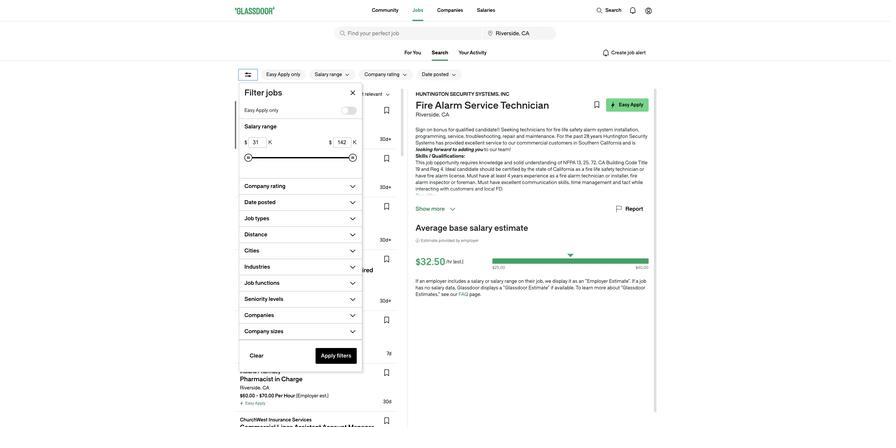 Task type: vqa. For each thing, say whether or not it's contained in the screenshot.
Jobs at the left top
yes



Task type: describe. For each thing, give the bounding box(es) containing it.
a up skills,
[[556, 173, 559, 179]]

programming,
[[416, 134, 447, 139]]

riverside, right the 24,562
[[256, 92, 277, 97]]

1 vertical spatial the
[[528, 167, 535, 172]]

riverside, ca $55k (employer est.)
[[240, 224, 285, 237]]

0 vertical spatial technician
[[616, 167, 639, 172]]

company sizes
[[244, 329, 283, 335]]

- for riverside, ca $50.00 - $60.00 per hour easy apply
[[256, 293, 258, 298]]

job inside if an employer includes a salary or salary range on their job, we display it as an "employer estimate".  if a job has no salary data, glassdoor displays a "glassdoor estimate" if available.  to learn more about "glassdoor estimates," see our
[[640, 279, 647, 284]]

1 vertical spatial $40.00
[[636, 266, 649, 270]]

salary range inside salary range popup button
[[315, 72, 342, 77]]

skills,
[[558, 180, 570, 186]]

companies for companies dropdown button
[[244, 312, 274, 319]]

estimate
[[495, 224, 528, 233]]

0 vertical spatial must
[[467, 173, 478, 179]]

1 horizontal spatial to
[[484, 147, 489, 153]]

sign on bonus for qualified candidate!! seeking technicians for fire life safety alarm system installation, programming, service, troubleshooting, repair and maintenance. for the past 28 years huntington security systems has provided excellent service to our commmercial customers in southern california and is looking forward to adding you to our team! skills / qualifications: this job opportunity requires knowledge and solid understanding of nfpa 13, 25, 72, ca building code title 19 and reg 4. ideal candidate should be certified by the state of california as a fire life safety technician or have fire alarm license. must have at least 4 years experience as a fire alarm technician or installer, fire alarm inspector or foreman. must have excellent communication skills, time management and tact while interacting with customers and local fd. benefits:
[[416, 127, 648, 199]]

functions
[[255, 280, 280, 286]]

includes
[[448, 279, 466, 284]]

pharmacy
[[258, 369, 281, 375]]

fire up 'while'
[[631, 173, 638, 179]]

fire down reg
[[427, 173, 434, 179]]

easy apply down riverside, ca
[[245, 353, 266, 358]]

riverside, for riverside, ca $60.00 - $70.00 per hour (employer est.)
[[240, 386, 262, 391]]

easy inside the riverside, ca $50.00 - $60.00 per hour easy apply
[[245, 301, 254, 305]]

job for job types
[[244, 216, 254, 222]]

this
[[416, 160, 425, 166]]

0 horizontal spatial safety
[[570, 127, 583, 133]]

0 vertical spatial posted
[[434, 72, 449, 77]]

cities
[[244, 248, 259, 254]]

job functions
[[244, 280, 280, 286]]

faq link
[[459, 292, 469, 298]]

automotive refinishing manufacturer logo image
[[240, 203, 251, 214]]

2 for from the left
[[547, 127, 553, 133]]

more inside show more popup button
[[432, 206, 445, 212]]

relevant
[[365, 92, 382, 97]]

0 horizontal spatial posted
[[258, 199, 276, 206]]

community link
[[372, 0, 399, 21]]

indiana pharmacy
[[240, 369, 281, 375]]

easy apply down '$70.00'
[[245, 401, 266, 406]]

0 horizontal spatial jobs
[[266, 88, 282, 98]]

2 horizontal spatial our
[[509, 140, 516, 146]]

more inside if an employer includes a salary or salary range on their job, we display it as an "employer estimate".  if a job has no salary data, glassdoor displays a "glassdoor estimate" if available.  to learn more about "glassdoor estimates," see our
[[595, 285, 606, 291]]

employer inside if an employer includes a salary or salary range on their job, we display it as an "employer estimate".  if a job has no salary data, glassdoor displays a "glassdoor estimate" if available.  to learn more about "glassdoor estimates," see our
[[426, 279, 447, 284]]

★ for automotive refinishing manufacturer
[[348, 206, 352, 211]]

license.
[[449, 173, 466, 179]]

our inside if an employer includes a salary or salary range on their job, we display it as an "employer estimate".  if a job has no salary data, glassdoor displays a "glassdoor estimate" if available.  to learn more about "glassdoor estimates," see our
[[450, 292, 458, 298]]

2 horizontal spatial to
[[503, 140, 507, 146]]

1 for from the left
[[449, 127, 455, 133]]

state
[[536, 167, 547, 172]]

0 horizontal spatial salary range
[[244, 124, 277, 130]]

provided inside sign on bonus for qualified candidate!! seeking technicians for fire life safety alarm system installation, programming, service, troubleshooting, repair and maintenance. for the past 28 years huntington security systems has provided excellent service to our commmercial customers in southern california and is looking forward to adding you to our team! skills / qualifications: this job opportunity requires knowledge and solid understanding of nfpa 13, 25, 72, ca building code title 19 and reg 4. ideal candidate should be certified by the state of california as a fire life safety technician or have fire alarm license. must have at least 4 years experience as a fire alarm technician or installer, fire alarm inspector or foreman. must have excellent communication skills, time management and tact while interacting with customers and local fd. benefits:
[[445, 140, 464, 146]]

easy apply only image
[[341, 107, 357, 115]]

1 $ from the left
[[244, 139, 247, 146]]

1 "glassdoor from the left
[[503, 285, 528, 291]]

apply up installation,
[[631, 102, 644, 108]]

1 vertical spatial provided
[[439, 239, 455, 243]]

inspector
[[430, 180, 450, 186]]

1 vertical spatial our
[[490, 147, 497, 153]]

2.5
[[341, 206, 347, 211]]

requires
[[460, 160, 478, 166]]

in
[[574, 140, 578, 146]]

date for the right date posted dropdown button
[[422, 72, 433, 77]]

be
[[496, 167, 501, 172]]

companies link
[[437, 0, 463, 21]]

1 horizontal spatial california
[[601, 140, 622, 146]]

and up certified at the right
[[504, 160, 513, 166]]

1 vertical spatial excellent
[[502, 180, 521, 186]]

opportunity
[[434, 160, 459, 166]]

seeking
[[501, 127, 519, 133]]

jobs
[[413, 8, 424, 13]]

riverside, for riverside, ca
[[240, 338, 262, 343]]

easy up churchwest
[[245, 401, 254, 406]]

company inside "popup button"
[[244, 329, 269, 335]]

1 horizontal spatial have
[[479, 173, 490, 179]]

hour for riverside, ca $50.00 - $60.00 per hour easy apply
[[284, 293, 295, 298]]

and left is
[[623, 140, 631, 146]]

salary up displays
[[491, 279, 504, 284]]

1 vertical spatial company rating button
[[239, 181, 346, 192]]

displays
[[481, 285, 498, 291]]

huntington for huntington security systems, inc fire alarm service technician riverside, ca
[[416, 92, 449, 97]]

security
[[629, 134, 648, 139]]

30d+ for riverside, ca $55k (employer est.)
[[380, 238, 392, 243]]

easy inside riverside, ca $25.00 - $40.00 easy apply
[[245, 139, 254, 143]]

ca down 'company sizes'
[[263, 338, 270, 343]]

technician
[[501, 100, 549, 111]]

certified
[[502, 167, 520, 172]]

1 vertical spatial california
[[553, 167, 575, 172]]

1 horizontal spatial date posted button
[[417, 70, 449, 80]]

forward
[[434, 147, 451, 153]]

- for riverside, ca $25.00 - $40.00 easy apply
[[256, 131, 258, 136]]

$25.00 inside riverside, ca $25.00 - $40.00 easy apply
[[240, 131, 255, 136]]

0 vertical spatial years
[[591, 134, 603, 139]]

ca inside riverside, ca $60.00 - $70.00 per hour (employer est.)
[[263, 386, 270, 391]]

fire up maintenance.
[[554, 127, 561, 133]]

bonus
[[434, 127, 447, 133]]

1 an from the left
[[420, 279, 425, 284]]

qualified
[[456, 127, 474, 133]]

riverside, for riverside, ca $50.00 - $60.00 per hour easy apply
[[240, 285, 262, 290]]

estimates,"
[[416, 292, 440, 298]]

you
[[413, 50, 421, 56]]

2 an from the left
[[579, 279, 584, 284]]

30d+ for riverside, ca $25.00 - $40.00 easy apply
[[380, 137, 392, 142]]

date for bottommost date posted dropdown button
[[244, 199, 257, 206]]

0 vertical spatial company
[[365, 72, 386, 77]]

/hr
[[446, 259, 452, 265]]

qualifications:
[[432, 154, 465, 159]]

systems, for huntington security systems, inc
[[300, 107, 324, 112]]

to
[[576, 285, 581, 291]]

1 horizontal spatial the
[[566, 134, 573, 139]]

company rating for topmost company rating dropdown button
[[365, 72, 400, 77]]

or left installer,
[[606, 173, 610, 179]]

1 vertical spatial date posted
[[244, 199, 276, 206]]

$50.00
[[240, 293, 255, 298]]

huntington for huntington security systems, inc
[[240, 107, 273, 112]]

search inside jobs list element
[[259, 319, 275, 325]]

no
[[425, 285, 430, 291]]

$35.00
[[240, 179, 255, 185]]

or inside if an employer includes a salary or salary range on their job, we display it as an "employer estimate".  if a job has no salary data, glassdoor displays a "glassdoor estimate" if available.  to learn more about "glassdoor estimates," see our
[[485, 279, 490, 284]]

apply down '$70.00'
[[255, 401, 266, 406]]

fire
[[416, 100, 433, 111]]

0 horizontal spatial rating
[[271, 183, 285, 190]]

estimate".
[[609, 279, 631, 284]]

0 vertical spatial employer
[[461, 239, 479, 243]]

- for riverside, ca $60.00 - $70.00 per hour (employer est.)
[[256, 394, 258, 399]]

if
[[551, 285, 554, 291]]

(employer inside riverside, ca $55k (employer est.)
[[253, 232, 275, 237]]

automotive refinishing manufacturer 2.5 ★
[[254, 205, 352, 211]]

reg
[[431, 167, 439, 172]]

we
[[545, 279, 552, 284]]

5.0
[[293, 320, 299, 324]]

insurance
[[269, 418, 291, 423]]

services
[[292, 418, 312, 423]]

huntington security systems, inc
[[240, 107, 334, 112]]

or down license.
[[451, 180, 456, 186]]

2 if from the left
[[632, 279, 635, 284]]

range inside if an employer includes a salary or salary range on their job, we display it as an "employer estimate".  if a job has no salary data, glassdoor displays a "glassdoor estimate" if available.  to learn more about "glassdoor estimates," see our
[[505, 279, 517, 284]]

inc for huntington security systems, inc
[[325, 107, 334, 112]]

0 vertical spatial company rating button
[[359, 70, 400, 80]]

i4 search group logo image
[[240, 317, 251, 327]]

0 horizontal spatial to
[[452, 147, 457, 153]]

0 vertical spatial excellent
[[465, 140, 485, 146]]

riverside, inside huntington security systems, inc fire alarm service technician riverside, ca
[[416, 112, 440, 118]]

distance button
[[239, 230, 346, 240]]

with
[[440, 187, 449, 192]]

1 vertical spatial easy apply only
[[244, 108, 278, 113]]

1 vertical spatial technician
[[582, 173, 605, 179]]

knowledge
[[479, 160, 503, 166]]

maintenance.
[[526, 134, 556, 139]]

1 vertical spatial years
[[512, 173, 523, 179]]

a down 25,
[[582, 167, 585, 172]]

riverside, for riverside, ca $25.00 - $40.00 easy apply
[[240, 123, 262, 129]]

a up glassdoor
[[468, 279, 470, 284]]

and right repair
[[517, 134, 525, 139]]

about
[[607, 285, 620, 291]]

30d+ for riverside, ca $50.00 - $60.00 per hour easy apply
[[380, 299, 392, 304]]

1 horizontal spatial of
[[558, 160, 562, 166]]

none field search location
[[483, 27, 556, 40]]

filter
[[244, 88, 264, 98]]

service
[[486, 140, 502, 146]]

13,
[[577, 160, 582, 166]]

easy apply only element
[[341, 107, 357, 115]]

0 vertical spatial life
[[562, 127, 569, 133]]

19
[[416, 167, 420, 172]]

range inside popup button
[[330, 72, 342, 77]]

systems
[[416, 140, 435, 146]]

1 horizontal spatial life
[[594, 167, 601, 172]]

hour inside $35.00 - $45.00 per hour easy apply
[[284, 179, 295, 185]]

past
[[574, 134, 583, 139]]

on inside sign on bonus for qualified candidate!! seeking technicians for fire life safety alarm system installation, programming, service, troubleshooting, repair and maintenance. for the past 28 years huntington security systems has provided excellent service to our commmercial customers in southern california and is looking forward to adding you to our team! skills / qualifications: this job opportunity requires knowledge and solid understanding of nfpa 13, 25, 72, ca building code title 19 and reg 4. ideal candidate should be certified by the state of california as a fire life safety technician or have fire alarm license. must have at least 4 years experience as a fire alarm technician or installer, fire alarm inspector or foreman. must have excellent communication skills, time management and tact while interacting with customers and local fd. benefits:
[[427, 127, 433, 133]]

0 vertical spatial as
[[576, 167, 581, 172]]

0 vertical spatial date posted
[[422, 72, 449, 77]]

apply inside $35.00 - $45.00 per hour easy apply
[[255, 187, 266, 191]]

churchwest
[[240, 418, 268, 423]]

as inside if an employer includes a salary or salary range on their job, we display it as an "employer estimate".  if a job has no salary data, glassdoor displays a "glassdoor estimate" if available.  to learn more about "glassdoor estimates," see our
[[573, 279, 578, 284]]

security for huntington security systems, inc
[[274, 107, 299, 112]]

southern
[[579, 140, 599, 146]]

only inside button
[[291, 72, 300, 77]]

1 vertical spatial salary
[[244, 124, 261, 130]]

nfpa
[[563, 160, 576, 166]]

service
[[464, 100, 499, 111]]

1 horizontal spatial $25.00
[[493, 266, 505, 270]]

page.
[[470, 292, 482, 298]]

fire down 25,
[[586, 167, 593, 172]]

alarm down 4.
[[436, 173, 448, 179]]

learn
[[582, 285, 593, 291]]

alarm
[[435, 100, 462, 111]]

2 30d+ from the top
[[380, 185, 392, 191]]

easy up the filter jobs
[[266, 72, 277, 77]]

1 vertical spatial must
[[478, 180, 489, 186]]

2 "glassdoor from the left
[[621, 285, 646, 291]]

salary right base
[[470, 224, 493, 233]]

sizes
[[271, 329, 283, 335]]

fire up skills,
[[560, 173, 567, 179]]

looking
[[416, 147, 433, 153]]

$35.00 - $45.00 per hour easy apply
[[240, 179, 295, 191]]

report button
[[615, 205, 644, 213]]

churchwest insurance services
[[240, 418, 312, 423]]

estimate"
[[529, 285, 550, 291]]

1 vertical spatial of
[[548, 167, 552, 172]]

salary inside popup button
[[315, 72, 329, 77]]

2 slider from the left
[[349, 154, 357, 162]]

ideal
[[446, 167, 456, 172]]

1 horizontal spatial customers
[[549, 140, 573, 146]]

see
[[441, 292, 449, 298]]

salary up see
[[432, 285, 444, 291]]

it
[[569, 279, 572, 284]]

1 k from the left
[[268, 139, 272, 146]]

1 vertical spatial company
[[244, 183, 269, 190]]

or down title
[[640, 167, 644, 172]]

1 vertical spatial search
[[432, 50, 448, 56]]

easy down riverside, ca
[[245, 353, 254, 358]]

group for the genesis group
[[283, 258, 297, 264]]

management
[[582, 180, 612, 186]]

the genesis group 3.9 ★
[[254, 258, 310, 264]]

/
[[429, 154, 431, 159]]

a right estimate". at the right of the page
[[636, 279, 639, 284]]

$60.00 inside riverside, ca $60.00 - $70.00 per hour (employer est.)
[[240, 394, 255, 399]]

0 horizontal spatial for
[[405, 50, 412, 56]]

ca inside huntington security systems, inc fire alarm service technician riverside, ca
[[442, 112, 449, 118]]

easy up installation,
[[619, 102, 630, 108]]

est.) inside riverside, ca $55k (employer est.)
[[276, 232, 285, 237]]

easy down the 24,562
[[244, 108, 255, 113]]

apply down distance
[[255, 240, 266, 244]]

apply down riverside, ca
[[255, 353, 266, 358]]

companies button
[[239, 310, 346, 321]]

community
[[372, 8, 399, 13]]

genesis
[[264, 258, 282, 264]]

skills
[[416, 154, 428, 159]]

faq page.
[[459, 292, 482, 298]]

★ for i4 search group
[[300, 320, 304, 324]]

4
[[508, 173, 510, 179]]



Task type: locate. For each thing, give the bounding box(es) containing it.
riverside, inside riverside, ca $25.00 - $40.00 easy apply
[[240, 123, 262, 129]]

1 horizontal spatial company rating
[[365, 72, 400, 77]]

★ inside the genesis group 3.9 ★
[[306, 259, 310, 263]]

job inside job types popup button
[[244, 216, 254, 222]]

a right displays
[[500, 285, 502, 291]]

3 - from the top
[[256, 293, 258, 298]]

apply up 24,562 riverside, ca jobs
[[278, 72, 290, 77]]

3 30d+ from the top
[[380, 238, 392, 243]]

2 horizontal spatial range
[[505, 279, 517, 284]]

most
[[353, 92, 364, 97]]

4 - from the top
[[256, 394, 258, 399]]

0 horizontal spatial by
[[456, 239, 460, 243]]

companies inside companies dropdown button
[[244, 312, 274, 319]]

0 vertical spatial our
[[509, 140, 516, 146]]

security inside huntington security systems, inc fire alarm service technician riverside, ca
[[450, 92, 474, 97]]

search inside button
[[606, 8, 622, 13]]

systems, inside jobs list element
[[300, 107, 324, 112]]

for
[[449, 127, 455, 133], [547, 127, 553, 133]]

search
[[606, 8, 622, 13], [432, 50, 448, 56], [259, 319, 275, 325]]

$32.50 /hr (est.)
[[416, 257, 464, 268]]

glassdoor
[[457, 285, 480, 291]]

0 horizontal spatial est.)
[[276, 232, 285, 237]]

company up riverside, ca
[[244, 329, 269, 335]]

close filter menu image
[[349, 89, 357, 97]]

fire
[[554, 127, 561, 133], [586, 167, 593, 172], [427, 173, 434, 179], [560, 173, 567, 179], [631, 173, 638, 179]]

manufacturer
[[308, 205, 339, 211]]

1 vertical spatial group
[[276, 319, 290, 325]]

None field
[[335, 27, 482, 40], [483, 27, 556, 40], [248, 137, 267, 148], [333, 137, 352, 148], [248, 137, 267, 148], [333, 137, 352, 148]]

1 vertical spatial as
[[550, 173, 555, 179]]

apply down 24,562 riverside, ca jobs
[[256, 108, 268, 113]]

only left salary range popup button
[[291, 72, 300, 77]]

companies right the jobs
[[437, 8, 463, 13]]

has inside sign on bonus for qualified candidate!! seeking technicians for fire life safety alarm system installation, programming, service, troubleshooting, repair and maintenance. for the past 28 years huntington security systems has provided excellent service to our commmercial customers in southern california and is looking forward to adding you to our team! skills / qualifications: this job opportunity requires knowledge and solid understanding of nfpa 13, 25, 72, ca building code title 19 and reg 4. ideal candidate should be certified by the state of california as a fire life safety technician or have fire alarm license. must have at least 4 years experience as a fire alarm technician or installer, fire alarm inspector or foreman. must have excellent communication skills, time management and tact while interacting with customers and local fd. benefits:
[[436, 140, 444, 146]]

hour right $45.00
[[284, 179, 295, 185]]

hour for riverside, ca $60.00 - $70.00 per hour (employer est.)
[[284, 394, 295, 399]]

0 horizontal spatial on
[[427, 127, 433, 133]]

companies up i4
[[244, 312, 274, 319]]

and left local
[[475, 187, 483, 192]]

1 job from the top
[[244, 216, 254, 222]]

industries button
[[239, 262, 346, 273]]

our down "service"
[[490, 147, 497, 153]]

huntington
[[604, 134, 628, 139]]

Search keyword field
[[335, 27, 482, 40]]

company rating button up relevant
[[359, 70, 400, 80]]

california down huntington
[[601, 140, 622, 146]]

has
[[436, 140, 444, 146], [416, 285, 424, 291]]

institute
[[307, 155, 326, 161]]

1 vertical spatial company rating
[[244, 183, 285, 190]]

(employer inside riverside, ca $60.00 - $70.00 per hour (employer est.)
[[296, 394, 319, 399]]

available.
[[555, 285, 575, 291]]

2 horizontal spatial have
[[490, 180, 500, 186]]

est.)
[[276, 232, 285, 237], [320, 394, 329, 399]]

1 vertical spatial employer
[[426, 279, 447, 284]]

alarm up interacting
[[416, 180, 428, 186]]

2 $ from the left
[[329, 139, 332, 146]]

installer,
[[611, 173, 629, 179]]

0 vertical spatial provided
[[445, 140, 464, 146]]

ca inside riverside, ca $25.00 - $40.00 easy apply
[[263, 123, 270, 129]]

easy apply only up 24,562 riverside, ca jobs
[[266, 72, 300, 77]]

cities button
[[239, 246, 346, 256]]

0 horizontal spatial life
[[562, 127, 569, 133]]

0 vertical spatial per
[[275, 179, 283, 185]]

as up communication
[[550, 173, 555, 179]]

job inside job functions popup button
[[244, 280, 254, 286]]

on inside if an employer includes a salary or salary range on their job, we display it as an "employer estimate".  if a job has no salary data, glassdoor displays a "glassdoor estimate" if available.  to learn more about "glassdoor estimates," see our
[[519, 279, 524, 284]]

apply left levels
[[255, 301, 266, 305]]

★ inside i4 search group 5.0 ★
[[300, 320, 304, 324]]

salary
[[315, 72, 329, 77], [244, 124, 261, 130]]

0 vertical spatial range
[[330, 72, 342, 77]]

adding
[[458, 147, 474, 153]]

24,562 riverside, ca jobs
[[240, 92, 296, 97]]

2 horizontal spatial ★
[[348, 206, 352, 211]]

job right estimate". at the right of the page
[[640, 279, 647, 284]]

of
[[558, 160, 562, 166], [548, 167, 552, 172]]

apply down $45.00
[[255, 187, 266, 191]]

1 vertical spatial customers
[[450, 187, 474, 192]]

★ inside automotive refinishing manufacturer 2.5 ★
[[348, 206, 352, 211]]

easy apply button
[[606, 99, 649, 112]]

tact
[[622, 180, 631, 186]]

1 horizontal spatial posted
[[434, 72, 449, 77]]

2 vertical spatial as
[[573, 279, 578, 284]]

safety down building
[[602, 167, 615, 172]]

companies
[[437, 8, 463, 13], [244, 312, 274, 319]]

per for riverside, ca $50.00 - $60.00 per hour easy apply
[[276, 293, 283, 298]]

title
[[639, 160, 648, 166]]

1 horizontal spatial date posted
[[422, 72, 449, 77]]

least
[[496, 173, 507, 179]]

0 horizontal spatial ★
[[300, 320, 304, 324]]

2 k from the left
[[353, 139, 357, 146]]

3 per from the top
[[275, 394, 283, 399]]

riverside, up $50.00
[[240, 285, 262, 290]]

1 vertical spatial on
[[519, 279, 524, 284]]

1 vertical spatial inc
[[325, 107, 334, 112]]

technician up management
[[582, 173, 605, 179]]

-
[[256, 131, 258, 136], [256, 179, 258, 185], [256, 293, 258, 298], [256, 394, 258, 399]]

1 vertical spatial $60.00
[[240, 394, 255, 399]]

at
[[491, 173, 495, 179]]

7d
[[387, 351, 392, 357]]

ca down huntington security systems, inc
[[263, 123, 270, 129]]

safety
[[570, 127, 583, 133], [602, 167, 615, 172]]

data,
[[446, 285, 456, 291]]

easy apply up installation,
[[619, 102, 644, 108]]

company up the automotive
[[244, 183, 269, 190]]

job inside sign on bonus for qualified candidate!! seeking technicians for fire life safety alarm system installation, programming, service, troubleshooting, repair and maintenance. for the past 28 years huntington security systems has provided excellent service to our commmercial customers in southern california and is looking forward to adding you to our team! skills / qualifications: this job opportunity requires knowledge and solid understanding of nfpa 13, 25, 72, ca building code title 19 and reg 4. ideal candidate should be certified by the state of california as a fire life safety technician or have fire alarm license. must have at least 4 years experience as a fire alarm technician or installer, fire alarm inspector or foreman. must have excellent communication skills, time management and tact while interacting with customers and local fd. benefits:
[[426, 160, 433, 166]]

1 horizontal spatial $
[[329, 139, 332, 146]]

1 vertical spatial ★
[[306, 259, 310, 263]]

0 horizontal spatial date posted button
[[239, 197, 346, 208]]

automotive
[[254, 205, 280, 211]]

ca inside the riverside, ca $50.00 - $60.00 per hour easy apply
[[263, 285, 270, 290]]

1 slider from the left
[[244, 154, 252, 162]]

- inside $35.00 - $45.00 per hour easy apply
[[256, 179, 258, 185]]

more down "employer
[[595, 285, 606, 291]]

riverside, inside riverside, ca $60.00 - $70.00 per hour (employer est.)
[[240, 386, 262, 391]]

seniority
[[244, 296, 267, 303]]

customers
[[549, 140, 573, 146], [450, 187, 474, 192]]

1 30d+ from the top
[[380, 137, 392, 142]]

alarm up 28
[[584, 127, 597, 133]]

our down repair
[[509, 140, 516, 146]]

jobs up huntington security systems, inc
[[286, 92, 296, 97]]

0 horizontal spatial only
[[269, 108, 278, 113]]

0 vertical spatial by
[[522, 167, 527, 172]]

apply inside riverside, ca $25.00 - $40.00 easy apply
[[255, 139, 266, 143]]

1 horizontal spatial search
[[432, 50, 448, 56]]

inc inside jobs list element
[[325, 107, 334, 112]]

0 vertical spatial safety
[[570, 127, 583, 133]]

years right 4
[[512, 173, 523, 179]]

0 horizontal spatial date
[[244, 199, 257, 206]]

apply inside the riverside, ca $50.00 - $60.00 per hour easy apply
[[255, 301, 266, 305]]

4 30d+ from the top
[[380, 299, 392, 304]]

1 horizontal spatial salary
[[315, 72, 329, 77]]

1 horizontal spatial for
[[557, 134, 564, 139]]

company rating up relevant
[[365, 72, 400, 77]]

per down "functions"
[[276, 293, 283, 298]]

riverside, for riverside, ca $55k (employer est.)
[[240, 224, 262, 229]]

systems, inside huntington security systems, inc fire alarm service technician riverside, ca
[[475, 92, 500, 97]]

only down 24,562 riverside, ca jobs
[[269, 108, 278, 113]]

hour inside riverside, ca $60.00 - $70.00 per hour (employer est.)
[[284, 394, 295, 399]]

more
[[432, 206, 445, 212], [595, 285, 606, 291]]

must
[[467, 173, 478, 179], [478, 180, 489, 186]]

0 vertical spatial salary
[[315, 72, 329, 77]]

have down the "at"
[[490, 180, 500, 186]]

2 vertical spatial per
[[275, 394, 283, 399]]

for
[[405, 50, 412, 56], [557, 134, 564, 139]]

by inside sign on bonus for qualified candidate!! seeking technicians for fire life safety alarm system installation, programming, service, troubleshooting, repair and maintenance. for the past 28 years huntington security systems has provided excellent service to our commmercial customers in southern california and is looking forward to adding you to our team! skills / qualifications: this job opportunity requires knowledge and solid understanding of nfpa 13, 25, 72, ca building code title 19 and reg 4. ideal candidate should be certified by the state of california as a fire life safety technician or have fire alarm license. must have at least 4 years experience as a fire alarm technician or installer, fire alarm inspector or foreman. must have excellent communication skills, time management and tact while interacting with customers and local fd. benefits:
[[522, 167, 527, 172]]

0 vertical spatial search
[[606, 8, 622, 13]]

1 horizontal spatial range
[[330, 72, 342, 77]]

alarm
[[584, 127, 597, 133], [436, 173, 448, 179], [568, 173, 581, 179], [416, 180, 428, 186]]

security up alarm
[[450, 92, 474, 97]]

0 horizontal spatial our
[[450, 292, 458, 298]]

1 per from the top
[[275, 179, 283, 185]]

security for huntington security systems, inc fire alarm service technician riverside, ca
[[450, 92, 474, 97]]

1 horizontal spatial only
[[291, 72, 300, 77]]

salary
[[470, 224, 493, 233], [471, 279, 484, 284], [491, 279, 504, 284], [432, 285, 444, 291]]

jobs
[[266, 88, 282, 98], [286, 92, 296, 97]]

search link
[[432, 50, 448, 61]]

job up $50.00
[[244, 280, 254, 286]]

1 vertical spatial has
[[416, 285, 424, 291]]

team!
[[498, 147, 511, 153]]

0 vertical spatial rating
[[387, 72, 400, 77]]

has up the forward
[[436, 140, 444, 146]]

if up estimates,"
[[416, 279, 419, 284]]

as down 13,
[[576, 167, 581, 172]]

salary up glassdoor
[[471, 279, 484, 284]]

years
[[591, 134, 603, 139], [512, 173, 523, 179]]

0 vertical spatial only
[[291, 72, 300, 77]]

service,
[[448, 134, 465, 139]]

if
[[416, 279, 419, 284], [632, 279, 635, 284]]

safety up past
[[570, 127, 583, 133]]

huntington
[[416, 92, 449, 97], [240, 107, 273, 112]]

easy apply inside easy apply button
[[619, 102, 644, 108]]

$60.00 down "functions"
[[259, 293, 274, 298]]

inc
[[501, 92, 509, 97], [325, 107, 334, 112]]

solid
[[514, 160, 524, 166]]

per right $45.00
[[275, 179, 283, 185]]

slider
[[244, 154, 252, 162], [349, 154, 357, 162]]

1 vertical spatial (employer
[[296, 394, 319, 399]]

1 horizontal spatial security
[[450, 92, 474, 97]]

benefits:
[[416, 193, 436, 199]]

of left the nfpa
[[558, 160, 562, 166]]

huntington inside jobs list element
[[240, 107, 273, 112]]

hour inside the riverside, ca $50.00 - $60.00 per hour easy apply
[[284, 293, 295, 298]]

alarm up time
[[568, 173, 581, 179]]

industries
[[244, 264, 270, 270]]

technicians
[[520, 127, 545, 133]]

1 vertical spatial companies
[[244, 312, 274, 319]]

0 horizontal spatial search
[[259, 319, 275, 325]]

★ right 3.9 on the bottom
[[306, 259, 310, 263]]

0 horizontal spatial $60.00
[[240, 394, 255, 399]]

- inside the riverside, ca $50.00 - $60.00 per hour easy apply
[[256, 293, 258, 298]]

1 vertical spatial date posted button
[[239, 197, 346, 208]]

company up relevant
[[365, 72, 386, 77]]

24,562
[[240, 92, 255, 97]]

1 - from the top
[[256, 131, 258, 136]]

2 vertical spatial company
[[244, 329, 269, 335]]

has left no
[[416, 285, 424, 291]]

company rating for the bottom company rating dropdown button
[[244, 183, 285, 190]]

0 horizontal spatial have
[[416, 173, 426, 179]]

your activity
[[459, 50, 487, 56]]

provided down base
[[439, 239, 455, 243]]

0 vertical spatial systems,
[[475, 92, 500, 97]]

0 horizontal spatial of
[[548, 167, 552, 172]]

ca
[[278, 92, 285, 97], [442, 112, 449, 118], [263, 123, 270, 129], [599, 160, 605, 166], [263, 224, 270, 229], [263, 285, 270, 290], [263, 338, 270, 343], [263, 386, 270, 391]]

easy inside $35.00 - $45.00 per hour easy apply
[[245, 187, 254, 191]]

1 if from the left
[[416, 279, 419, 284]]

job,
[[536, 279, 544, 284]]

easy apply only inside button
[[266, 72, 300, 77]]

technician down code
[[616, 167, 639, 172]]

levels
[[269, 296, 283, 303]]

none field search keyword
[[335, 27, 482, 40]]

posted
[[434, 72, 449, 77], [258, 199, 276, 206]]

must up local
[[478, 180, 489, 186]]

0 horizontal spatial range
[[262, 124, 277, 130]]

for up maintenance.
[[547, 127, 553, 133]]

- inside riverside, ca $60.00 - $70.00 per hour (employer est.)
[[256, 394, 258, 399]]

security inside jobs list element
[[274, 107, 299, 112]]

easy down $55k
[[245, 240, 254, 244]]

★
[[348, 206, 352, 211], [306, 259, 310, 263], [300, 320, 304, 324]]

0 horizontal spatial an
[[420, 279, 425, 284]]

0 horizontal spatial years
[[512, 173, 523, 179]]

seniority levels
[[244, 296, 283, 303]]

riverside, inside the riverside, ca $50.00 - $60.00 per hour easy apply
[[240, 285, 262, 290]]

$60.00 left '$70.00'
[[240, 394, 255, 399]]

riverside, inside riverside, ca $55k (employer est.)
[[240, 224, 262, 229]]

$60.00 inside the riverside, ca $50.00 - $60.00 per hour easy apply
[[259, 293, 274, 298]]

companies for companies link at the top of page
[[437, 8, 463, 13]]

huntington inside huntington security systems, inc fire alarm service technician riverside, ca
[[416, 92, 449, 97]]

and right 19
[[421, 167, 429, 172]]

easy apply down distance
[[245, 240, 266, 244]]

report
[[626, 206, 644, 212]]

2 vertical spatial search
[[259, 319, 275, 325]]

date posted button up job types popup button
[[239, 197, 346, 208]]

0 horizontal spatial "glassdoor
[[503, 285, 528, 291]]

1 horizontal spatial by
[[522, 167, 527, 172]]

0 vertical spatial est.)
[[276, 232, 285, 237]]

0 vertical spatial job
[[244, 216, 254, 222]]

ca up huntington security systems, inc
[[278, 92, 285, 97]]

understanding
[[525, 160, 557, 166]]

est.) inside riverside, ca $60.00 - $70.00 per hour (employer est.)
[[320, 394, 329, 399]]

0 vertical spatial salary range
[[315, 72, 342, 77]]

riverside, ca $60.00 - $70.00 per hour (employer est.)
[[240, 386, 329, 399]]

jobs link
[[413, 0, 424, 21]]

1 horizontal spatial jobs
[[286, 92, 296, 97]]

30d+
[[380, 137, 392, 142], [380, 185, 392, 191], [380, 238, 392, 243], [380, 299, 392, 304]]

1 horizontal spatial years
[[591, 134, 603, 139]]

2 vertical spatial hour
[[284, 394, 295, 399]]

- inside riverside, ca $25.00 - $40.00 easy apply
[[256, 131, 258, 136]]

group down cities popup button on the left bottom of the page
[[283, 258, 297, 264]]

posted up types
[[258, 199, 276, 206]]

1 horizontal spatial k
[[353, 139, 357, 146]]

date posted button down search link
[[417, 70, 449, 80]]

open filter menu image
[[244, 71, 252, 79]]

riverside outpatient surgical institute
[[240, 155, 326, 161]]

ca inside sign on bonus for qualified candidate!! seeking technicians for fire life safety alarm system installation, programming, service, troubleshooting, repair and maintenance. for the past 28 years huntington security systems has provided excellent service to our commmercial customers in southern california and is looking forward to adding you to our team! skills / qualifications: this job opportunity requires knowledge and solid understanding of nfpa 13, 25, 72, ca building code title 19 and reg 4. ideal candidate should be certified by the state of california as a fire life safety technician or have fire alarm license. must have at least 4 years experience as a fire alarm technician or installer, fire alarm inspector or foreman. must have excellent communication skills, time management and tact while interacting with customers and local fd. benefits:
[[599, 160, 605, 166]]

excellent down 4
[[502, 180, 521, 186]]

1 vertical spatial $25.00
[[493, 266, 505, 270]]

inc inside huntington security systems, inc fire alarm service technician riverside, ca
[[501, 92, 509, 97]]

years right 28
[[591, 134, 603, 139]]

the genesis group logo image
[[240, 256, 251, 266]]

group for i4 search group
[[276, 319, 290, 325]]

group up sizes
[[276, 319, 290, 325]]

2 per from the top
[[276, 293, 283, 298]]

per
[[275, 179, 283, 185], [276, 293, 283, 298], [275, 394, 283, 399]]

as right it
[[573, 279, 578, 284]]

1 vertical spatial safety
[[602, 167, 615, 172]]

per inside $35.00 - $45.00 per hour easy apply
[[275, 179, 283, 185]]

date up job types
[[244, 199, 257, 206]]

1 horizontal spatial technician
[[616, 167, 639, 172]]

or
[[640, 167, 644, 172], [606, 173, 610, 179], [451, 180, 456, 186], [485, 279, 490, 284]]

2 - from the top
[[256, 179, 258, 185]]

0 vertical spatial job
[[426, 160, 433, 166]]

per inside the riverside, ca $50.00 - $60.00 per hour easy apply
[[276, 293, 283, 298]]

2 job from the top
[[244, 280, 254, 286]]

security down 24,562 riverside, ca jobs
[[274, 107, 299, 112]]

★ for the genesis group
[[306, 259, 310, 263]]

easy apply only down 24,562 riverside, ca jobs
[[244, 108, 278, 113]]

easy apply only button
[[261, 70, 306, 80]]

inc for huntington security systems, inc fire alarm service technician riverside, ca
[[501, 92, 509, 97]]

riverside, ca
[[240, 338, 270, 343]]

0 vertical spatial $25.00
[[240, 131, 255, 136]]

0 vertical spatial easy apply only
[[266, 72, 300, 77]]

repair
[[503, 134, 515, 139]]

ca right 72,
[[599, 160, 605, 166]]

0 vertical spatial date posted button
[[417, 70, 449, 80]]

job for job functions
[[244, 280, 254, 286]]

and down installer,
[[613, 180, 621, 186]]

72,
[[591, 160, 598, 166]]

ca up '$70.00'
[[263, 386, 270, 391]]

1 horizontal spatial employer
[[461, 239, 479, 243]]

per inside riverside, ca $60.00 - $70.00 per hour (employer est.)
[[275, 394, 283, 399]]

0 vertical spatial huntington
[[416, 92, 449, 97]]

salaries link
[[477, 0, 495, 21]]

huntington down filter
[[240, 107, 273, 112]]

hour right '$70.00'
[[284, 394, 295, 399]]

ca inside riverside, ca $55k (employer est.)
[[263, 224, 270, 229]]

k
[[268, 139, 272, 146], [353, 139, 357, 146]]

systems, for huntington security systems, inc fire alarm service technician riverside, ca
[[475, 92, 500, 97]]

2 vertical spatial ★
[[300, 320, 304, 324]]

$40.00
[[259, 131, 274, 136], [636, 266, 649, 270]]

system
[[598, 127, 613, 133]]

has inside if an employer includes a salary or salary range on their job, we display it as an "employer estimate".  if a job has no salary data, glassdoor displays a "glassdoor estimate" if available.  to learn more about "glassdoor estimates," see our
[[416, 285, 424, 291]]

an up to
[[579, 279, 584, 284]]

1 horizontal spatial for
[[547, 127, 553, 133]]

k down easy apply only element
[[353, 139, 357, 146]]

0 vertical spatial california
[[601, 140, 622, 146]]

riverside, down 'company sizes'
[[240, 338, 262, 343]]

0 vertical spatial has
[[436, 140, 444, 146]]

0 horizontal spatial company rating button
[[239, 181, 346, 192]]

on left their
[[519, 279, 524, 284]]

Search location field
[[483, 27, 556, 40]]

30d
[[383, 399, 392, 405]]

should
[[480, 167, 495, 172]]

0 horizontal spatial the
[[528, 167, 535, 172]]

0 vertical spatial hour
[[284, 179, 295, 185]]

huntington security systems, inc fire alarm service technician riverside, ca
[[416, 92, 549, 118]]

$40.00 inside riverside, ca $25.00 - $40.00 easy apply
[[259, 131, 274, 136]]

ca up 'seniority levels'
[[263, 285, 270, 290]]

0 horizontal spatial has
[[416, 285, 424, 291]]

more right 'show'
[[432, 206, 445, 212]]

1 horizontal spatial systems,
[[475, 92, 500, 97]]

1 horizontal spatial rating
[[387, 72, 400, 77]]

jobs list element
[[235, 101, 401, 427]]

3.9
[[300, 259, 305, 263]]

our down "data,"
[[450, 292, 458, 298]]

company rating button up the refinishing
[[239, 181, 346, 192]]

per for riverside, ca $60.00 - $70.00 per hour (employer est.)
[[275, 394, 283, 399]]

ca down alarm
[[442, 112, 449, 118]]

0 vertical spatial customers
[[549, 140, 573, 146]]

0 vertical spatial companies
[[437, 8, 463, 13]]

0 vertical spatial on
[[427, 127, 433, 133]]

(est.)
[[454, 259, 464, 265]]

by down base
[[456, 239, 460, 243]]

1 horizontal spatial slider
[[349, 154, 357, 162]]

2 vertical spatial range
[[505, 279, 517, 284]]

hour down job functions popup button
[[284, 293, 295, 298]]

employer down average base salary estimate
[[461, 239, 479, 243]]

installation,
[[615, 127, 639, 133]]

(employer up the services
[[296, 394, 319, 399]]

if right estimate". at the right of the page
[[632, 279, 635, 284]]

for inside sign on bonus for qualified candidate!! seeking technicians for fire life safety alarm system installation, programming, service, troubleshooting, repair and maintenance. for the past 28 years huntington security systems has provided excellent service to our commmercial customers in southern california and is looking forward to adding you to our team! skills / qualifications: this job opportunity requires knowledge and solid understanding of nfpa 13, 25, 72, ca building code title 19 and reg 4. ideal candidate should be certified by the state of california as a fire life safety technician or have fire alarm license. must have at least 4 years experience as a fire alarm technician or installer, fire alarm inspector or foreman. must have excellent communication skills, time management and tact while interacting with customers and local fd. benefits:
[[557, 134, 564, 139]]

- right $35.00
[[256, 179, 258, 185]]

date posted button
[[417, 70, 449, 80], [239, 197, 346, 208]]



